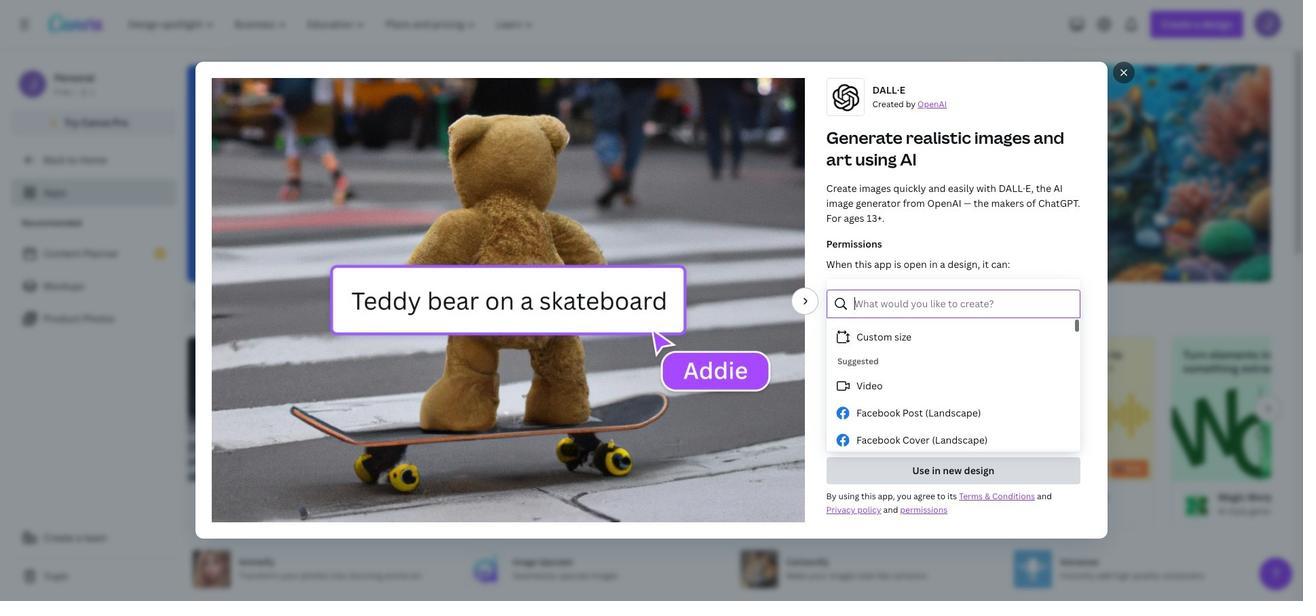 Task type: vqa. For each thing, say whether or not it's contained in the screenshot.
D-ID AI Presenters image
yes



Task type: locate. For each thing, give the bounding box(es) containing it.
magic media image
[[779, 386, 958, 482]]

dall·e image
[[188, 386, 367, 482], [199, 493, 226, 520]]

magic morph image
[[1183, 493, 1211, 520]]

list
[[11, 240, 177, 333]]

imagen image
[[582, 386, 761, 482], [593, 493, 620, 520]]

d-id ai presenters image
[[396, 493, 423, 520]]

magic media image
[[790, 493, 817, 520]]

Input field to search for apps search field
[[215, 294, 423, 320]]

1 vertical spatial avatars by neiroai image
[[987, 493, 1014, 520]]

1 vertical spatial dall·e image
[[199, 493, 226, 520]]

d-id ai presenters image
[[385, 386, 564, 482]]

0 vertical spatial avatars by neiroai image
[[976, 386, 1155, 482]]

0 vertical spatial dall·e image
[[188, 386, 367, 482]]

avatars by neiroai image
[[976, 386, 1155, 482], [987, 493, 1014, 520]]



Task type: describe. For each thing, give the bounding box(es) containing it.
What would you like to create? search field
[[855, 291, 1071, 317]]

0 vertical spatial imagen image
[[582, 386, 761, 482]]

magic morph image
[[1173, 386, 1304, 482]]

1 vertical spatial imagen image
[[593, 493, 620, 520]]

top level navigation element
[[119, 11, 546, 38]]

an image with a cursor next to a text box containing the prompt "a cat going scuba diving" to generate an image. the generated image of a cat doing scuba diving is behind the text box. image
[[885, 65, 1272, 282]]



